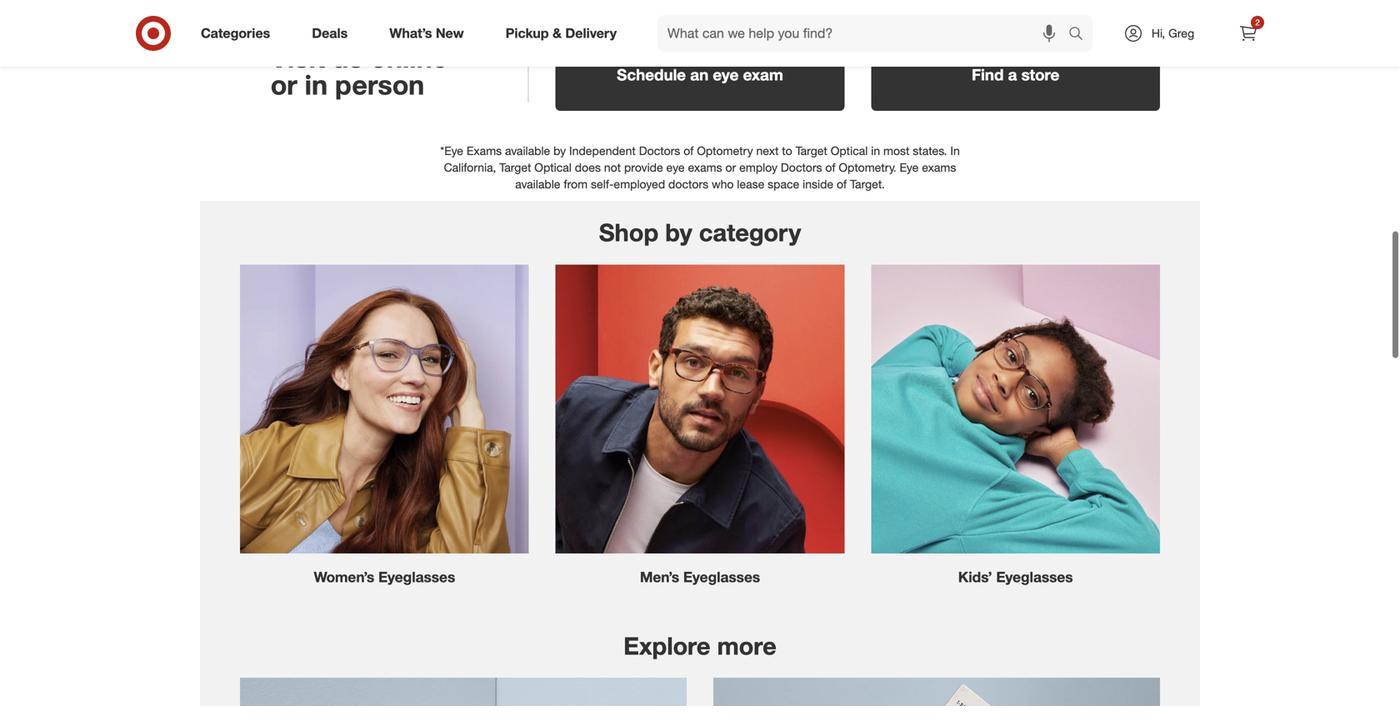 Task type: describe. For each thing, give the bounding box(es) containing it.
0 vertical spatial target
[[796, 82, 828, 96]]

deals
[[312, 25, 348, 41]]

inside
[[803, 115, 834, 130]]

in
[[951, 82, 960, 96]]

2 link
[[1231, 15, 1267, 52]]

what's new
[[390, 25, 464, 41]]

optometry.
[[839, 99, 897, 113]]

employ
[[740, 99, 778, 113]]

person
[[335, 7, 425, 39]]

find a store link
[[858, 0, 1174, 59]]

0 horizontal spatial optical
[[535, 99, 572, 113]]

find a store
[[972, 3, 1060, 23]]

What can we help you find? suggestions appear below search field
[[658, 15, 1073, 52]]

women's
[[314, 507, 375, 524]]

search
[[1061, 27, 1101, 43]]

hi,
[[1152, 26, 1166, 40]]

categories link
[[187, 15, 291, 52]]

delivery
[[566, 25, 617, 41]]

men's eyeglasses
[[640, 507, 760, 524]]

0 vertical spatial or
[[271, 7, 297, 39]]

by inside *eye exams available by independent doctors of optometry next to target optical in most states. in california, target optical does not provide eye exams or employ doctors of optometry. eye exams available from self-employed doctors who lease space inside of target.
[[554, 82, 566, 96]]

an
[[690, 3, 709, 23]]

pickup & delivery link
[[492, 15, 638, 52]]

2
[[1256, 17, 1260, 28]]

does
[[575, 99, 601, 113]]

1 vertical spatial available
[[515, 115, 561, 130]]

states.
[[913, 82, 947, 96]]

optometry
[[697, 82, 753, 96]]

in inside *eye exams available by independent doctors of optometry next to target optical in most states. in california, target optical does not provide eye exams or employ doctors of optometry. eye exams available from self-employed doctors who lease space inside of target.
[[871, 82, 880, 96]]

0 vertical spatial optical
[[831, 82, 868, 96]]

target.
[[850, 115, 885, 130]]

0 vertical spatial eye
[[713, 3, 739, 23]]

from
[[564, 115, 588, 130]]

exams
[[467, 82, 502, 96]]

exam
[[743, 3, 784, 23]]

kids' eyeglasses link
[[858, 190, 1174, 526]]

pickup
[[506, 25, 549, 41]]

explore
[[624, 569, 711, 599]]

a
[[1008, 3, 1017, 23]]

doctors
[[669, 115, 709, 130]]

category
[[699, 156, 801, 186]]

what's new link
[[375, 15, 485, 52]]

who
[[712, 115, 734, 130]]

employed
[[614, 115, 665, 130]]

categories
[[201, 25, 270, 41]]

next
[[757, 82, 779, 96]]

provide
[[624, 99, 663, 113]]

explore more
[[624, 569, 777, 599]]

0 vertical spatial doctors
[[639, 82, 681, 96]]

women's eyeglasses link
[[227, 190, 542, 526]]

self-
[[591, 115, 614, 130]]



Task type: locate. For each thing, give the bounding box(es) containing it.
1 vertical spatial in
[[871, 82, 880, 96]]

men's
[[640, 507, 680, 524]]

eyeglasses right men's
[[684, 507, 760, 524]]

optical up optometry.
[[831, 82, 868, 96]]

*eye exams available by independent doctors of optometry next to target optical in most states. in california, target optical does not provide eye exams or employ doctors of optometry. eye exams available from self-employed doctors who lease space inside of target.
[[440, 82, 960, 130]]

kids'
[[959, 507, 993, 524]]

exams up doctors on the top
[[688, 99, 723, 113]]

by down doctors on the top
[[665, 156, 693, 186]]

pickup & delivery
[[506, 25, 617, 41]]

*eye
[[440, 82, 464, 96]]

0 horizontal spatial doctors
[[639, 82, 681, 96]]

eye
[[713, 3, 739, 23], [667, 99, 685, 113]]

or inside *eye exams available by independent doctors of optometry next to target optical in most states. in california, target optical does not provide eye exams or employ doctors of optometry. eye exams available from self-employed doctors who lease space inside of target.
[[726, 99, 736, 113]]

lease
[[737, 115, 765, 130]]

eye up doctors on the top
[[667, 99, 685, 113]]

eyeglasses for kids' eyeglasses
[[997, 507, 1073, 524]]

1 vertical spatial or
[[726, 99, 736, 113]]

new
[[436, 25, 464, 41]]

available
[[505, 82, 550, 96], [515, 115, 561, 130]]

eyeglasses right kids'
[[997, 507, 1073, 524]]

0 horizontal spatial eye
[[667, 99, 685, 113]]

eyeglasses inside women's eyeglasses link
[[378, 507, 455, 524]]

0 horizontal spatial of
[[684, 82, 694, 96]]

1 horizontal spatial optical
[[831, 82, 868, 96]]

by
[[554, 82, 566, 96], [665, 156, 693, 186]]

0 horizontal spatial exams
[[688, 99, 723, 113]]

3 eyeglasses from the left
[[997, 507, 1073, 524]]

or in person
[[271, 7, 425, 39]]

to
[[782, 82, 793, 96]]

eyeglasses right the women's
[[378, 507, 455, 524]]

target down exams at the left top of page
[[500, 99, 531, 113]]

1 vertical spatial doctors
[[781, 99, 822, 113]]

0 vertical spatial available
[[505, 82, 550, 96]]

2 horizontal spatial eyeglasses
[[997, 507, 1073, 524]]

available left from
[[515, 115, 561, 130]]

0 horizontal spatial by
[[554, 82, 566, 96]]

of
[[684, 82, 694, 96], [826, 99, 836, 113], [837, 115, 847, 130]]

1 horizontal spatial eyeglasses
[[684, 507, 760, 524]]

1 horizontal spatial target
[[796, 82, 828, 96]]

1 vertical spatial target
[[500, 99, 531, 113]]

1 exams from the left
[[688, 99, 723, 113]]

0 horizontal spatial eyeglasses
[[378, 507, 455, 524]]

not
[[604, 99, 621, 113]]

eyeglasses inside men's eyeglasses "link"
[[684, 507, 760, 524]]

of right inside
[[837, 115, 847, 130]]

available right exams at the left top of page
[[505, 82, 550, 96]]

schedule an eye exam link
[[542, 0, 858, 59]]

1 horizontal spatial by
[[665, 156, 693, 186]]

1 horizontal spatial doctors
[[781, 99, 822, 113]]

schedule
[[617, 3, 686, 23]]

0 vertical spatial of
[[684, 82, 694, 96]]

2 horizontal spatial of
[[837, 115, 847, 130]]

in up optometry.
[[871, 82, 880, 96]]

greg
[[1169, 26, 1195, 40]]

doctors
[[639, 82, 681, 96], [781, 99, 822, 113]]

1 horizontal spatial eye
[[713, 3, 739, 23]]

optical
[[831, 82, 868, 96], [535, 99, 572, 113]]

of up doctors on the top
[[684, 82, 694, 96]]

2 exams from the left
[[922, 99, 957, 113]]

space
[[768, 115, 800, 130]]

1 horizontal spatial or
[[726, 99, 736, 113]]

deals link
[[298, 15, 369, 52]]

0 horizontal spatial target
[[500, 99, 531, 113]]

find
[[972, 3, 1004, 23]]

shop
[[599, 156, 659, 186]]

men's eyeglasses link
[[542, 190, 858, 526]]

doctors down to
[[781, 99, 822, 113]]

target
[[796, 82, 828, 96], [500, 99, 531, 113]]

search button
[[1061, 15, 1101, 55]]

kids' eyeglasses
[[959, 507, 1073, 524]]

in
[[305, 7, 328, 39], [871, 82, 880, 96]]

store
[[1022, 3, 1060, 23]]

or left deals
[[271, 7, 297, 39]]

1 vertical spatial of
[[826, 99, 836, 113]]

1 vertical spatial by
[[665, 156, 693, 186]]

0 horizontal spatial in
[[305, 7, 328, 39]]

eyeglasses for women's eyeglasses
[[378, 507, 455, 524]]

eye
[[900, 99, 919, 113]]

eyeglasses
[[378, 507, 455, 524], [684, 507, 760, 524], [997, 507, 1073, 524]]

or down optometry
[[726, 99, 736, 113]]

1 eyeglasses from the left
[[378, 507, 455, 524]]

1 horizontal spatial in
[[871, 82, 880, 96]]

women's eyeglasses
[[314, 507, 455, 524]]

what's
[[390, 25, 432, 41]]

1 vertical spatial eye
[[667, 99, 685, 113]]

target right to
[[796, 82, 828, 96]]

california,
[[444, 99, 496, 113]]

shop by category
[[599, 156, 801, 186]]

eye right an
[[713, 3, 739, 23]]

schedule an eye exam
[[617, 3, 784, 23]]

1 vertical spatial optical
[[535, 99, 572, 113]]

optical up from
[[535, 99, 572, 113]]

exams down "states."
[[922, 99, 957, 113]]

eyeglasses for men's eyeglasses
[[684, 507, 760, 524]]

0 horizontal spatial or
[[271, 7, 297, 39]]

by up from
[[554, 82, 566, 96]]

1 horizontal spatial of
[[826, 99, 836, 113]]

eye inside *eye exams available by independent doctors of optometry next to target optical in most states. in california, target optical does not provide eye exams or employ doctors of optometry. eye exams available from self-employed doctors who lease space inside of target.
[[667, 99, 685, 113]]

2 vertical spatial of
[[837, 115, 847, 130]]

exams
[[688, 99, 723, 113], [922, 99, 957, 113]]

or
[[271, 7, 297, 39], [726, 99, 736, 113]]

2 eyeglasses from the left
[[684, 507, 760, 524]]

of up inside
[[826, 99, 836, 113]]

in left person
[[305, 7, 328, 39]]

doctors up provide
[[639, 82, 681, 96]]

0 vertical spatial by
[[554, 82, 566, 96]]

hi, greg
[[1152, 26, 1195, 40]]

1 horizontal spatial exams
[[922, 99, 957, 113]]

0 vertical spatial in
[[305, 7, 328, 39]]

independent
[[569, 82, 636, 96]]

most
[[884, 82, 910, 96]]

eyeglasses inside kids' eyeglasses link
[[997, 507, 1073, 524]]

more
[[718, 569, 777, 599]]

&
[[553, 25, 562, 41]]



Task type: vqa. For each thing, say whether or not it's contained in the screenshot.
Optical to the right
yes



